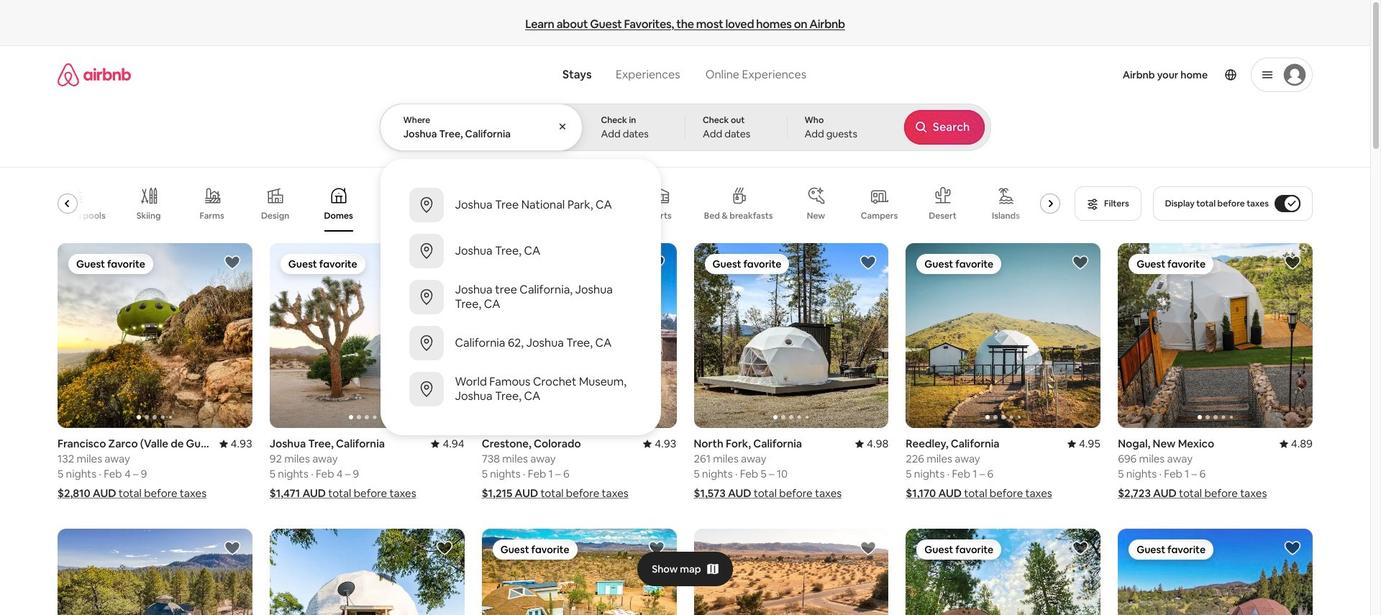 Task type: locate. For each thing, give the bounding box(es) containing it.
4.93 out of 5 average rating image
[[219, 437, 252, 451], [644, 437, 677, 451]]

search suggestions list box
[[380, 171, 661, 424]]

add to wishlist: francisco zarco (valle de guadalupe), mexico image
[[224, 254, 241, 271]]

1 horizontal spatial add to wishlist: joshua tree, california image
[[860, 540, 877, 557]]

1 vertical spatial add to wishlist: joshua tree, california image
[[860, 540, 877, 557]]

None search field
[[380, 46, 991, 435]]

add to wishlist: crestone, colorado image
[[648, 254, 665, 271]]

group
[[45, 176, 1067, 232], [58, 243, 252, 428], [270, 243, 465, 428], [482, 243, 677, 428], [694, 243, 889, 428], [906, 243, 1296, 428], [1118, 243, 1313, 428], [58, 529, 252, 615], [270, 529, 465, 615], [482, 529, 677, 615], [694, 529, 889, 615], [906, 529, 1101, 615], [1118, 529, 1313, 615]]

option
[[380, 182, 661, 228], [380, 228, 661, 274], [380, 274, 661, 320], [380, 320, 661, 366], [380, 366, 661, 412]]

tab panel
[[380, 104, 991, 435]]

add to wishlist: joshua tree, california image
[[436, 254, 453, 271], [860, 540, 877, 557]]

4.95 out of 5 average rating image
[[1068, 437, 1101, 451]]

add to wishlist: north fork, california image
[[860, 254, 877, 271]]

0 vertical spatial add to wishlist: joshua tree, california image
[[436, 254, 453, 271]]

add to wishlist: marysville, california image
[[436, 540, 453, 557]]

what can we help you find? tab list
[[551, 59, 693, 91]]

4.89 out of 5 average rating image
[[1280, 437, 1313, 451]]

2 4.93 out of 5 average rating image from the left
[[644, 437, 677, 451]]

1 4.93 out of 5 average rating image from the left
[[219, 437, 252, 451]]

0 horizontal spatial 4.93 out of 5 average rating image
[[219, 437, 252, 451]]

Search destinations search field
[[403, 127, 560, 140]]

0 horizontal spatial add to wishlist: joshua tree, california image
[[436, 254, 453, 271]]

1 horizontal spatial 4.93 out of 5 average rating image
[[644, 437, 677, 451]]



Task type: vqa. For each thing, say whether or not it's contained in the screenshot.
photos
no



Task type: describe. For each thing, give the bounding box(es) containing it.
5 option from the top
[[380, 366, 661, 412]]

1 option from the top
[[380, 182, 661, 228]]

add to wishlist: idyllwild-pine cove, california image
[[1072, 540, 1090, 557]]

add to wishlist: sonoma, california image
[[1285, 540, 1302, 557]]

4 option from the top
[[380, 320, 661, 366]]

add to wishlist: nogal, new mexico image
[[1285, 254, 1302, 271]]

3 option from the top
[[380, 274, 661, 320]]

add to wishlist: landers, california image
[[648, 540, 665, 557]]

add to wishlist: pagosa springs, colorado image
[[224, 540, 241, 557]]

add to wishlist: reedley, california image
[[1072, 254, 1090, 271]]

4.93 out of 5 average rating image for add to wishlist: francisco zarco (valle de guadalupe), mexico image
[[219, 437, 252, 451]]

profile element
[[829, 46, 1313, 104]]

4.93 out of 5 average rating image for the add to wishlist: crestone, colorado image
[[644, 437, 677, 451]]

4.98 out of 5 average rating image
[[856, 437, 889, 451]]

2 option from the top
[[380, 228, 661, 274]]

4.94 out of 5 average rating image
[[431, 437, 465, 451]]



